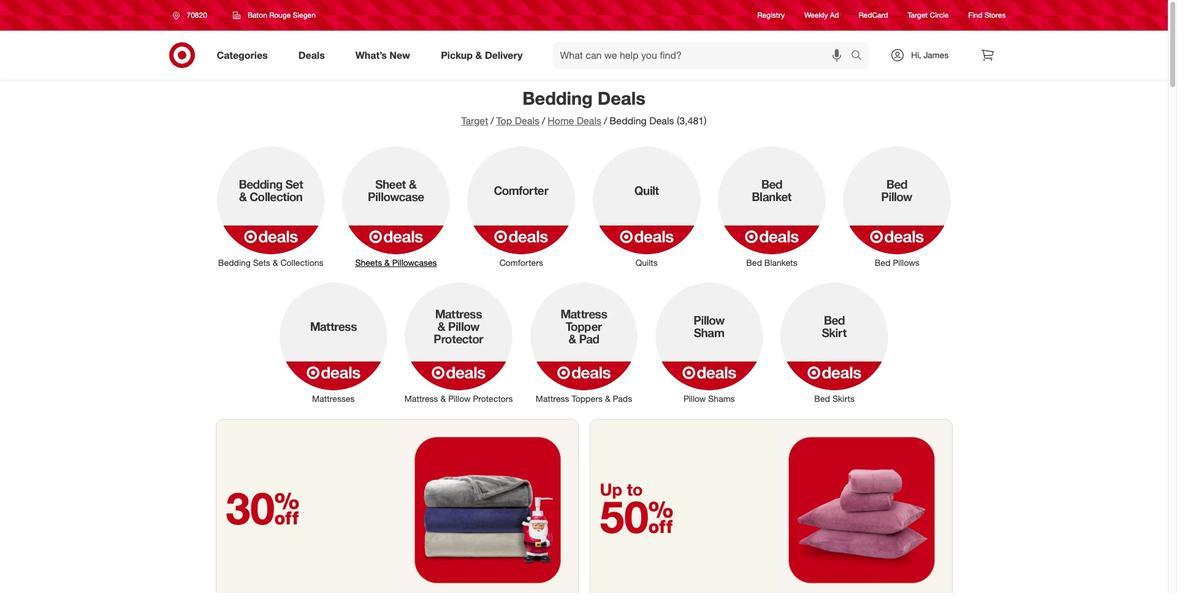 Task type: locate. For each thing, give the bounding box(es) containing it.
pickup & delivery link
[[431, 42, 538, 69]]

baton
[[248, 10, 267, 20]]

What can we help you find? suggestions appear below search field
[[553, 42, 855, 69]]

bed blankets
[[747, 258, 798, 268]]

(3,481)
[[677, 115, 707, 127]]

pillow left protectors
[[449, 394, 471, 404]]

deals down siegen
[[299, 49, 325, 61]]

target link
[[462, 115, 488, 127]]

pillowcases
[[392, 258, 437, 268]]

& left protectors
[[441, 394, 446, 404]]

bed for bed blankets
[[747, 258, 763, 268]]

50
[[600, 491, 674, 544]]

target left top in the top left of the page
[[462, 115, 488, 127]]

1 mattress from the left
[[405, 394, 438, 404]]

0 horizontal spatial /
[[491, 115, 494, 127]]

/
[[491, 115, 494, 127], [542, 115, 546, 127], [604, 115, 608, 127]]

sets
[[253, 258, 270, 268]]

0 horizontal spatial bed
[[747, 258, 763, 268]]

find
[[969, 11, 983, 20]]

target circle link
[[908, 10, 949, 21]]

sheets
[[355, 258, 382, 268]]

bed left skirts
[[815, 394, 831, 404]]

1 / from the left
[[491, 115, 494, 127]]

pickup & delivery
[[441, 49, 523, 61]]

& for sheets
[[385, 258, 390, 268]]

2 vertical spatial bedding
[[218, 258, 251, 268]]

quilts
[[636, 258, 658, 268]]

comforters link
[[459, 144, 584, 269]]

baton rouge siegen
[[248, 10, 316, 20]]

bed skirts link
[[772, 280, 898, 406]]

shams
[[709, 394, 735, 404]]

mattress for mattress & pillow protectors
[[405, 394, 438, 404]]

70820 button
[[165, 4, 220, 26]]

& right sheets
[[385, 258, 390, 268]]

1 horizontal spatial bedding
[[523, 87, 593, 109]]

bed left pillows
[[875, 258, 891, 268]]

sheets & pillowcases
[[355, 258, 437, 268]]

mattresses link
[[271, 280, 396, 406]]

2 / from the left
[[542, 115, 546, 127]]

bed skirts
[[815, 394, 855, 404]]

deals right top in the top left of the page
[[515, 115, 540, 127]]

search
[[846, 50, 876, 62]]

registry
[[758, 11, 785, 20]]

bed left blankets
[[747, 258, 763, 268]]

0 vertical spatial bedding
[[523, 87, 593, 109]]

mattresses
[[312, 394, 355, 404]]

/ left top in the top left of the page
[[491, 115, 494, 127]]

target left circle
[[908, 11, 928, 20]]

&
[[476, 49, 482, 61], [273, 258, 278, 268], [385, 258, 390, 268], [441, 394, 446, 404], [605, 394, 611, 404]]

pillow left "shams"
[[684, 394, 706, 404]]

to
[[627, 480, 643, 500]]

mattress
[[405, 394, 438, 404], [536, 394, 570, 404]]

1 vertical spatial target
[[462, 115, 488, 127]]

weekly
[[805, 11, 828, 20]]

& right sets
[[273, 258, 278, 268]]

bedding inside "link"
[[218, 258, 251, 268]]

1 horizontal spatial bed
[[815, 394, 831, 404]]

bed pillows
[[875, 258, 920, 268]]

target
[[908, 11, 928, 20], [462, 115, 488, 127]]

0 vertical spatial target
[[908, 11, 928, 20]]

categories link
[[206, 42, 283, 69]]

pillow
[[449, 394, 471, 404], [684, 394, 706, 404]]

3 / from the left
[[604, 115, 608, 127]]

bedding for sets
[[218, 258, 251, 268]]

toppers
[[572, 394, 603, 404]]

protectors
[[473, 394, 513, 404]]

bedding
[[523, 87, 593, 109], [610, 115, 647, 127], [218, 258, 251, 268]]

0 horizontal spatial mattress
[[405, 394, 438, 404]]

bedding right home deals link
[[610, 115, 647, 127]]

30 link
[[216, 420, 578, 594]]

bedding left sets
[[218, 258, 251, 268]]

quilts link
[[584, 144, 710, 269]]

2 horizontal spatial /
[[604, 115, 608, 127]]

& right pickup in the left of the page
[[476, 49, 482, 61]]

find stores link
[[969, 10, 1006, 21]]

up
[[600, 480, 623, 500]]

/ right home deals link
[[604, 115, 608, 127]]

2 mattress from the left
[[536, 394, 570, 404]]

bed for bed skirts
[[815, 394, 831, 404]]

1 vertical spatial bedding
[[610, 115, 647, 127]]

/ left home
[[542, 115, 546, 127]]

categories
[[217, 49, 268, 61]]

0 horizontal spatial pillow
[[449, 394, 471, 404]]

search button
[[846, 42, 876, 71]]

2 horizontal spatial bed
[[875, 258, 891, 268]]

0 horizontal spatial bedding
[[218, 258, 251, 268]]

bed
[[747, 258, 763, 268], [875, 258, 891, 268], [815, 394, 831, 404]]

70820
[[187, 10, 207, 20]]

bed blankets link
[[710, 144, 835, 269]]

weekly ad
[[805, 11, 840, 20]]

up to
[[600, 480, 643, 500]]

deals
[[299, 49, 325, 61], [598, 87, 646, 109], [515, 115, 540, 127], [577, 115, 602, 127], [650, 115, 674, 127]]

1 horizontal spatial /
[[542, 115, 546, 127]]

top deals link
[[497, 115, 540, 127]]

bedding up home
[[523, 87, 593, 109]]

& for pickup
[[476, 49, 482, 61]]

bed pillows link
[[835, 144, 960, 269]]

1 horizontal spatial mattress
[[536, 394, 570, 404]]

bedding sets & collections
[[218, 258, 324, 268]]

registry link
[[758, 10, 785, 21]]

siegen
[[293, 10, 316, 20]]

find stores
[[969, 11, 1006, 20]]

1 horizontal spatial pillow
[[684, 394, 706, 404]]

0 horizontal spatial target
[[462, 115, 488, 127]]

weekly ad link
[[805, 10, 840, 21]]



Task type: vqa. For each thing, say whether or not it's contained in the screenshot.
Add to space
no



Task type: describe. For each thing, give the bounding box(es) containing it.
30
[[226, 482, 300, 536]]

top
[[497, 115, 512, 127]]

bedding deals target / top deals / home deals / bedding deals (3,481)
[[462, 87, 707, 127]]

delivery
[[485, 49, 523, 61]]

blankets
[[765, 258, 798, 268]]

stores
[[985, 11, 1006, 20]]

hi,
[[912, 50, 922, 60]]

1 pillow from the left
[[449, 394, 471, 404]]

redcard link
[[859, 10, 889, 21]]

mattress for mattress toppers & pads
[[536, 394, 570, 404]]

james
[[924, 50, 949, 60]]

baton rouge siegen button
[[225, 4, 324, 26]]

target inside bedding deals target / top deals / home deals / bedding deals (3,481)
[[462, 115, 488, 127]]

home deals link
[[548, 115, 602, 127]]

& inside "link"
[[273, 258, 278, 268]]

pillow shams link
[[647, 280, 772, 406]]

mattress toppers & pads
[[536, 394, 633, 404]]

mattress & pillow protectors
[[405, 394, 513, 404]]

2 pillow from the left
[[684, 394, 706, 404]]

collections
[[281, 258, 324, 268]]

what's new link
[[345, 42, 426, 69]]

target circle
[[908, 11, 949, 20]]

pillow shams
[[684, 394, 735, 404]]

hi, james
[[912, 50, 949, 60]]

deals up home deals link
[[598, 87, 646, 109]]

& left pads
[[605, 394, 611, 404]]

new
[[390, 49, 411, 61]]

pickup
[[441, 49, 473, 61]]

deals left (3,481)
[[650, 115, 674, 127]]

bedding sets & collections link
[[208, 144, 334, 269]]

bed for bed pillows
[[875, 258, 891, 268]]

sheets & pillowcases link
[[334, 144, 459, 269]]

pillows
[[893, 258, 920, 268]]

mattress & pillow protectors link
[[396, 280, 522, 406]]

bedding for deals
[[523, 87, 593, 109]]

1 horizontal spatial target
[[908, 11, 928, 20]]

pads
[[613, 394, 633, 404]]

comforters
[[500, 258, 544, 268]]

circle
[[930, 11, 949, 20]]

2 horizontal spatial bedding
[[610, 115, 647, 127]]

ad
[[831, 11, 840, 20]]

rouge
[[269, 10, 291, 20]]

home
[[548, 115, 574, 127]]

what's new
[[356, 49, 411, 61]]

deals right home
[[577, 115, 602, 127]]

redcard
[[859, 11, 889, 20]]

& for mattress
[[441, 394, 446, 404]]

deals link
[[288, 42, 340, 69]]

skirts
[[833, 394, 855, 404]]

mattress toppers & pads link
[[522, 280, 647, 406]]

what's
[[356, 49, 387, 61]]



